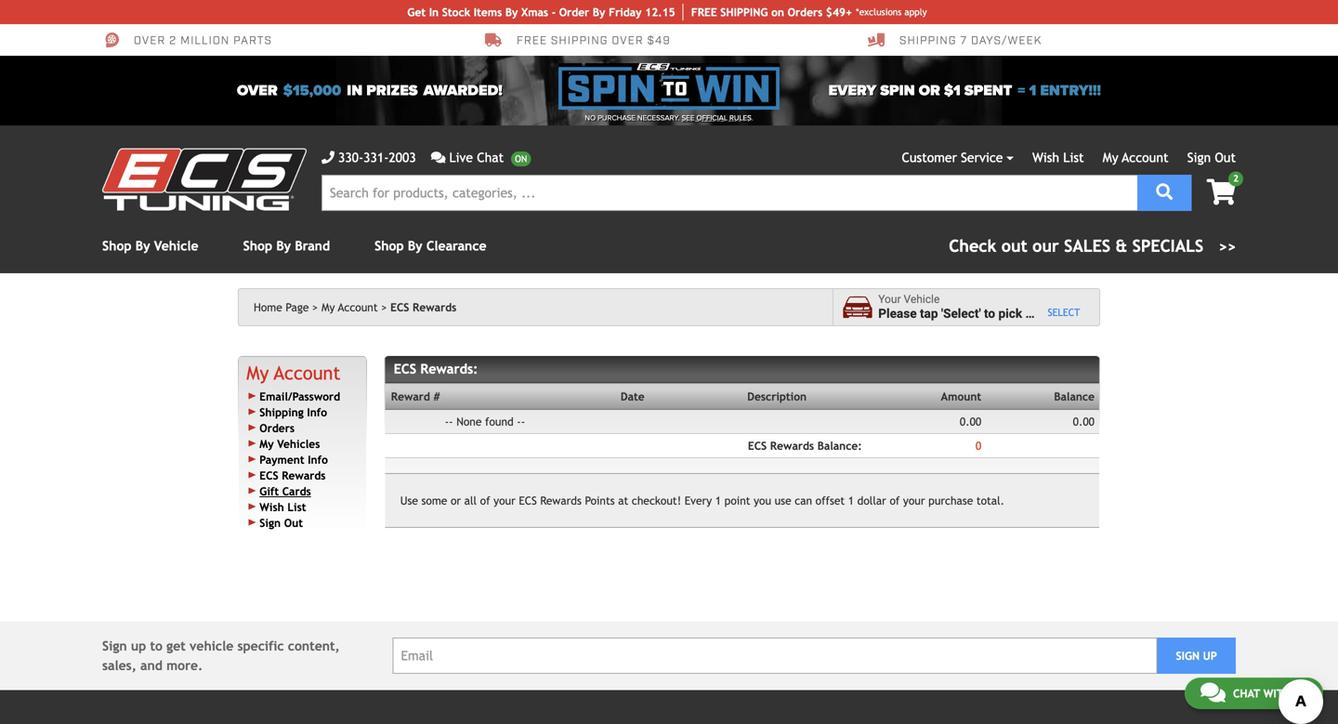Task type: describe. For each thing, give the bounding box(es) containing it.
reward #
[[391, 390, 440, 403]]

2 link
[[1192, 171, 1244, 207]]

vehicle inside your vehicle please tap 'select' to pick a vehicle
[[1036, 306, 1076, 321]]

spin
[[880, 82, 915, 99]]

date
[[621, 390, 645, 403]]

1 horizontal spatial orders
[[788, 6, 823, 19]]

rewards left points
[[540, 494, 582, 507]]

home page
[[254, 301, 309, 314]]

comments image
[[431, 151, 446, 164]]

shop by brand
[[243, 238, 330, 253]]

service
[[961, 150, 1003, 165]]

my account for wish list
[[1103, 150, 1169, 165]]

free
[[517, 33, 547, 48]]

orders link
[[260, 421, 295, 434]]

ping
[[744, 6, 768, 19]]

your
[[879, 293, 901, 306]]

Search text field
[[322, 175, 1138, 211]]

sales
[[1064, 236, 1111, 256]]

sign for sign up
[[1176, 649, 1200, 662]]

payment
[[260, 453, 304, 466]]

my account link for home page
[[322, 301, 387, 314]]

description
[[748, 390, 807, 403]]

use
[[400, 494, 418, 507]]

2 horizontal spatial 1
[[1029, 82, 1037, 99]]

*exclusions apply link
[[856, 5, 927, 19]]

wish list
[[1033, 150, 1084, 165]]

shop by vehicle link
[[102, 238, 198, 253]]

or for all
[[451, 494, 461, 507]]

0 vertical spatial chat
[[477, 150, 504, 165]]

'select'
[[941, 306, 981, 321]]

sign out
[[1188, 150, 1236, 165]]

-- none found --
[[445, 415, 525, 428]]

shopping cart image
[[1207, 179, 1236, 205]]

sales & specials link
[[949, 233, 1236, 258]]

points
[[585, 494, 615, 507]]

get
[[167, 639, 186, 654]]

some
[[422, 494, 447, 507]]

&
[[1116, 236, 1128, 256]]

1 horizontal spatial out
[[1215, 150, 1236, 165]]

over 2 million parts link
[[102, 32, 272, 48]]

by for shop by clearance
[[408, 238, 423, 253]]

customer service button
[[902, 148, 1014, 167]]

2 your from the left
[[903, 494, 925, 507]]

free ship ping on orders $49+ *exclusions apply
[[691, 6, 927, 19]]

you
[[754, 494, 771, 507]]

select
[[1048, 306, 1080, 318]]

gift cards link
[[260, 485, 311, 498]]

ecs right all
[[519, 494, 537, 507]]

email/password link
[[260, 390, 340, 403]]

sales,
[[102, 658, 136, 673]]

wish inside my account email/password shipping info orders my vehicles payment info ecs rewards gift cards wish list sign out
[[260, 500, 284, 513]]

all
[[464, 494, 477, 507]]

get
[[407, 6, 426, 19]]

point
[[725, 494, 751, 507]]

ecs rewards
[[390, 301, 457, 314]]

ecs for ecs rewards
[[390, 301, 409, 314]]

0
[[976, 439, 982, 452]]

shop by brand link
[[243, 238, 330, 253]]

see
[[682, 113, 695, 123]]

and
[[140, 658, 163, 673]]

shop for shop by vehicle
[[102, 238, 132, 253]]

search image
[[1157, 184, 1173, 200]]

gift
[[260, 485, 279, 498]]

xmas
[[521, 6, 548, 19]]

out inside my account email/password shipping info orders my vehicles payment info ecs rewards gift cards wish list sign out
[[284, 516, 303, 529]]

sign inside my account email/password shipping info orders my vehicles payment info ecs rewards gift cards wish list sign out
[[260, 516, 281, 529]]

ecs rewards balance:
[[748, 439, 869, 452]]

use some or all of your ecs rewards points at checkout! every 1 point you use can offset 1 dollar of your purchase total.
[[400, 494, 1005, 507]]

list inside my account email/password shipping info orders my vehicles payment info ecs rewards gift cards wish list sign out
[[288, 500, 306, 513]]

your vehicle please tap 'select' to pick a vehicle
[[879, 293, 1076, 321]]

ecs rewards link
[[260, 469, 326, 482]]

payment info link
[[260, 453, 328, 466]]

sign for sign up to get vehicle specific content, sales, and more.
[[102, 639, 127, 654]]

by left xmas
[[505, 6, 518, 19]]

0 horizontal spatial purchase
[[598, 113, 636, 123]]

balance:
[[818, 439, 862, 452]]

330-331-2003 link
[[322, 148, 416, 167]]

content,
[[288, 639, 340, 654]]

0 horizontal spatial sign out link
[[260, 516, 303, 529]]

in
[[429, 6, 439, 19]]

my right wish list
[[1103, 150, 1119, 165]]

$15,000
[[283, 82, 341, 99]]

330-331-2003
[[338, 150, 416, 165]]

entry!!!
[[1040, 82, 1101, 99]]

home page link
[[254, 301, 318, 314]]

by for shop by brand
[[276, 238, 291, 253]]

sign up to get vehicle specific content, sales, and more.
[[102, 639, 340, 673]]

clearance
[[426, 238, 487, 253]]

0 vertical spatial vehicle
[[154, 238, 198, 253]]

up for sign up to get vehicle specific content, sales, and more.
[[131, 639, 146, 654]]

no purchase necessary. see official rules .
[[585, 113, 753, 123]]

with
[[1264, 687, 1291, 700]]

cards
[[282, 485, 311, 498]]

live
[[449, 150, 473, 165]]

every spin or $1 spent = 1 entry!!!
[[829, 82, 1101, 99]]

330-
[[338, 150, 364, 165]]

specific
[[237, 639, 284, 654]]

parts
[[233, 33, 272, 48]]

#
[[434, 390, 440, 403]]

home
[[254, 301, 282, 314]]

ship
[[721, 6, 744, 19]]

1 of from the left
[[480, 494, 490, 507]]

$49+
[[826, 6, 852, 19]]

2 0.00 from the left
[[1073, 415, 1095, 428]]

customer
[[902, 150, 957, 165]]

shop for shop by clearance
[[375, 238, 404, 253]]

a
[[1026, 306, 1032, 321]]

comments image
[[1201, 681, 1226, 704]]

shop for shop by brand
[[243, 238, 272, 253]]

use
[[775, 494, 792, 507]]

shipping 7 days/week
[[900, 33, 1042, 48]]

0 horizontal spatial every
[[685, 494, 712, 507]]

rules
[[730, 113, 752, 123]]



Task type: locate. For each thing, give the bounding box(es) containing it.
days/week
[[971, 33, 1042, 48]]

0 horizontal spatial list
[[288, 500, 306, 513]]

2 shop from the left
[[243, 238, 272, 253]]

3 shop from the left
[[375, 238, 404, 253]]

0 vertical spatial my account link
[[1103, 150, 1169, 165]]

rewards up cards
[[282, 469, 326, 482]]

by right order
[[593, 6, 605, 19]]

total.
[[977, 494, 1005, 507]]

see official rules link
[[682, 112, 752, 124]]

or left all
[[451, 494, 461, 507]]

account right page
[[338, 301, 378, 314]]

out down cards
[[284, 516, 303, 529]]

1 horizontal spatial of
[[890, 494, 900, 507]]

1 horizontal spatial vehicle
[[904, 293, 940, 306]]

vehicle
[[154, 238, 198, 253], [904, 293, 940, 306]]

shop by clearance link
[[375, 238, 487, 253]]

0 vertical spatial over
[[134, 33, 166, 48]]

ecs
[[390, 301, 409, 314], [394, 361, 416, 376], [748, 439, 767, 452], [260, 469, 278, 482], [519, 494, 537, 507]]

$1
[[944, 82, 961, 99]]

sign
[[1188, 150, 1211, 165], [260, 516, 281, 529], [102, 639, 127, 654], [1176, 649, 1200, 662]]

my vehicles link
[[260, 437, 320, 450]]

purchase left total.
[[929, 494, 973, 507]]

0.00 up the '0'
[[960, 415, 982, 428]]

please
[[879, 306, 917, 321]]

1 horizontal spatial list
[[1063, 150, 1084, 165]]

to left get
[[150, 639, 163, 654]]

1 vertical spatial vehicle
[[904, 293, 940, 306]]

vehicle right 'a'
[[1036, 306, 1076, 321]]

1 vertical spatial my account
[[322, 301, 378, 314]]

1 vertical spatial over
[[237, 82, 278, 99]]

purchase right no
[[598, 113, 636, 123]]

sign for sign out
[[1188, 150, 1211, 165]]

1 vertical spatial to
[[150, 639, 163, 654]]

reward
[[391, 390, 430, 403]]

0 horizontal spatial your
[[494, 494, 516, 507]]

1 vertical spatial purchase
[[929, 494, 973, 507]]

of
[[480, 494, 490, 507], [890, 494, 900, 507]]

0 vertical spatial out
[[1215, 150, 1236, 165]]

0 horizontal spatial shipping
[[260, 406, 304, 419]]

by for shop by vehicle
[[135, 238, 150, 253]]

1 left point
[[715, 494, 721, 507]]

list down the entry!!!
[[1063, 150, 1084, 165]]

free
[[691, 6, 717, 19]]

list down cards
[[288, 500, 306, 513]]

1 vertical spatial my account link
[[322, 301, 387, 314]]

0 horizontal spatial 0.00
[[960, 415, 982, 428]]

up inside sign up to get vehicle specific content, sales, and more.
[[131, 639, 146, 654]]

1 vertical spatial chat
[[1233, 687, 1260, 700]]

0.00
[[960, 415, 982, 428], [1073, 415, 1095, 428]]

info down email/password link
[[307, 406, 327, 419]]

sign out link down gift cards link
[[260, 516, 303, 529]]

0 vertical spatial wish
[[1033, 150, 1060, 165]]

ecs down 'description'
[[748, 439, 767, 452]]

my account email/password shipping info orders my vehicles payment info ecs rewards gift cards wish list sign out
[[247, 362, 341, 529]]

info down vehicles
[[308, 453, 328, 466]]

1 vertical spatial 2
[[1233, 173, 1239, 184]]

up inside sign up button
[[1203, 649, 1217, 662]]

ecs rewards:
[[394, 361, 478, 376]]

1 vertical spatial info
[[308, 453, 328, 466]]

no
[[585, 113, 596, 123]]

0 horizontal spatial vehicle
[[154, 238, 198, 253]]

1 horizontal spatial every
[[829, 82, 877, 99]]

0 horizontal spatial up
[[131, 639, 146, 654]]

chat with us
[[1233, 687, 1308, 700]]

out up 2 link
[[1215, 150, 1236, 165]]

my right page
[[322, 301, 335, 314]]

.
[[752, 113, 753, 123]]

vehicle up more.
[[190, 639, 234, 654]]

none
[[457, 415, 482, 428]]

1 horizontal spatial your
[[903, 494, 925, 507]]

vehicle down ecs tuning image
[[154, 238, 198, 253]]

on
[[772, 6, 784, 19]]

ecs for ecs rewards balance:
[[748, 439, 767, 452]]

rewards inside my account email/password shipping info orders my vehicles payment info ecs rewards gift cards wish list sign out
[[282, 469, 326, 482]]

my account link up search image
[[1103, 150, 1169, 165]]

sign out link up 2 link
[[1188, 150, 1236, 165]]

shipping 7 days/week link
[[868, 32, 1042, 48]]

my account link for wish list
[[1103, 150, 1169, 165]]

=
[[1018, 82, 1026, 99]]

7
[[961, 33, 968, 48]]

of right all
[[480, 494, 490, 507]]

your right dollar
[[903, 494, 925, 507]]

2 vertical spatial account
[[274, 362, 341, 384]]

million
[[180, 33, 230, 48]]

in
[[347, 82, 363, 99]]

sign up button
[[1157, 638, 1236, 674]]

shipping
[[900, 33, 957, 48], [260, 406, 304, 419]]

chat right live
[[477, 150, 504, 165]]

account up email/password link
[[274, 362, 341, 384]]

my account link
[[1103, 150, 1169, 165], [322, 301, 387, 314], [247, 362, 341, 384]]

0 horizontal spatial my account
[[322, 301, 378, 314]]

account for page
[[338, 301, 378, 314]]

at
[[618, 494, 629, 507]]

1 horizontal spatial up
[[1203, 649, 1217, 662]]

my account link up email/password link
[[247, 362, 341, 384]]

wish list link down gift cards link
[[260, 500, 306, 513]]

331-
[[364, 150, 389, 165]]

2 vertical spatial my account link
[[247, 362, 341, 384]]

shop by vehicle
[[102, 238, 198, 253]]

0 horizontal spatial of
[[480, 494, 490, 507]]

sign down "gift"
[[260, 516, 281, 529]]

1 your from the left
[[494, 494, 516, 507]]

sign up
[[1176, 649, 1217, 662]]

pick
[[999, 306, 1022, 321]]

up for sign up
[[1203, 649, 1217, 662]]

chat left with
[[1233, 687, 1260, 700]]

my
[[1103, 150, 1119, 165], [322, 301, 335, 314], [247, 362, 269, 384], [260, 437, 274, 450]]

0.00 down balance
[[1073, 415, 1095, 428]]

to inside sign up to get vehicle specific content, sales, and more.
[[150, 639, 163, 654]]

0 vertical spatial purchase
[[598, 113, 636, 123]]

0 vertical spatial info
[[307, 406, 327, 419]]

1 horizontal spatial vehicle
[[1036, 306, 1076, 321]]

account for list
[[1122, 150, 1169, 165]]

1 vertical spatial shipping
[[260, 406, 304, 419]]

0 horizontal spatial wish
[[260, 500, 284, 513]]

order
[[559, 6, 590, 19]]

1 horizontal spatial my account
[[1103, 150, 1169, 165]]

spent
[[965, 82, 1012, 99]]

vehicle inside sign up to get vehicle specific content, sales, and more.
[[190, 639, 234, 654]]

0 vertical spatial every
[[829, 82, 877, 99]]

2 left million
[[169, 33, 177, 48]]

1 horizontal spatial purchase
[[929, 494, 973, 507]]

0 vertical spatial 2
[[169, 33, 177, 48]]

1 horizontal spatial over
[[237, 82, 278, 99]]

of right dollar
[[890, 494, 900, 507]]

0 vertical spatial sign out link
[[1188, 150, 1236, 165]]

wish down "gift"
[[260, 500, 284, 513]]

1 vertical spatial every
[[685, 494, 712, 507]]

to left pick
[[984, 306, 996, 321]]

ecs for ecs rewards:
[[394, 361, 416, 376]]

0 vertical spatial account
[[1122, 150, 1169, 165]]

wish list link down the entry!!!
[[1033, 150, 1084, 165]]

shipping up orders link
[[260, 406, 304, 419]]

over down "parts"
[[237, 82, 278, 99]]

get in stock items by xmas - order by friday 12.15
[[407, 6, 675, 19]]

every left point
[[685, 494, 712, 507]]

shop by clearance
[[375, 238, 487, 253]]

0 horizontal spatial wish list link
[[260, 500, 306, 513]]

rewards down shop by clearance link
[[413, 301, 457, 314]]

shipping inside my account email/password shipping info orders my vehicles payment info ecs rewards gift cards wish list sign out
[[260, 406, 304, 419]]

ecs inside my account email/password shipping info orders my vehicles payment info ecs rewards gift cards wish list sign out
[[260, 469, 278, 482]]

wish
[[1033, 150, 1060, 165], [260, 500, 284, 513]]

account inside my account email/password shipping info orders my vehicles payment info ecs rewards gift cards wish list sign out
[[274, 362, 341, 384]]

1 vertical spatial or
[[451, 494, 461, 507]]

1 horizontal spatial to
[[984, 306, 996, 321]]

0 horizontal spatial out
[[284, 516, 303, 529]]

to
[[984, 306, 996, 321], [150, 639, 163, 654]]

phone image
[[322, 151, 335, 164]]

balance
[[1054, 390, 1095, 403]]

0 vertical spatial orders
[[788, 6, 823, 19]]

up up and
[[131, 639, 146, 654]]

ecs tuning 'spin to win' contest logo image
[[559, 63, 780, 110]]

2 of from the left
[[890, 494, 900, 507]]

0 horizontal spatial over
[[134, 33, 166, 48]]

1 vertical spatial out
[[284, 516, 303, 529]]

1 vertical spatial vehicle
[[190, 639, 234, 654]]

0 vertical spatial list
[[1063, 150, 1084, 165]]

select link
[[1048, 306, 1080, 319]]

or for $1
[[919, 82, 940, 99]]

1 right the =
[[1029, 82, 1037, 99]]

shipping down apply
[[900, 33, 957, 48]]

-
[[552, 6, 556, 19], [445, 415, 449, 428], [449, 415, 453, 428], [517, 415, 521, 428], [521, 415, 525, 428]]

out
[[1215, 150, 1236, 165], [284, 516, 303, 529]]

2 down sign out
[[1233, 173, 1239, 184]]

my up email/password link
[[247, 362, 269, 384]]

or
[[919, 82, 940, 99], [451, 494, 461, 507]]

0 horizontal spatial orders
[[260, 421, 295, 434]]

over for over $15,000 in prizes
[[237, 82, 278, 99]]

wish right service
[[1033, 150, 1060, 165]]

sign up sales,
[[102, 639, 127, 654]]

or left $1
[[919, 82, 940, 99]]

2 horizontal spatial shop
[[375, 238, 404, 253]]

stock
[[442, 6, 470, 19]]

sign up 2 link
[[1188, 150, 1211, 165]]

over left million
[[134, 33, 166, 48]]

orders up my vehicles link
[[260, 421, 295, 434]]

1 vertical spatial sign out link
[[260, 516, 303, 529]]

0 vertical spatial vehicle
[[1036, 306, 1076, 321]]

by down ecs tuning image
[[135, 238, 150, 253]]

free shipping over $49
[[517, 33, 671, 48]]

rewards:
[[420, 361, 478, 376]]

0 vertical spatial or
[[919, 82, 940, 99]]

specials
[[1133, 236, 1204, 256]]

prizes
[[366, 82, 418, 99]]

up up comments icon
[[1203, 649, 1217, 662]]

1 vertical spatial wish
[[260, 500, 284, 513]]

1 left dollar
[[848, 494, 854, 507]]

0 horizontal spatial vehicle
[[190, 639, 234, 654]]

1 horizontal spatial sign out link
[[1188, 150, 1236, 165]]

ecs up reward
[[394, 361, 416, 376]]

my account right page
[[322, 301, 378, 314]]

1 horizontal spatial 0.00
[[1073, 415, 1095, 428]]

every left spin at the top of page
[[829, 82, 877, 99]]

1 vertical spatial account
[[338, 301, 378, 314]]

1 horizontal spatial wish
[[1033, 150, 1060, 165]]

1 horizontal spatial 2
[[1233, 173, 1239, 184]]

vehicle
[[1036, 306, 1076, 321], [190, 639, 234, 654]]

ecs down shop by clearance link
[[390, 301, 409, 314]]

0 horizontal spatial 2
[[169, 33, 177, 48]]

rewards left balance:
[[770, 439, 814, 452]]

1 horizontal spatial 1
[[848, 494, 854, 507]]

0 vertical spatial to
[[984, 306, 996, 321]]

1 vertical spatial list
[[288, 500, 306, 513]]

your right all
[[494, 494, 516, 507]]

over $15,000 in prizes
[[237, 82, 418, 99]]

ecs tuning image
[[102, 148, 307, 211]]

my account up search image
[[1103, 150, 1169, 165]]

orders right on
[[788, 6, 823, 19]]

vehicle up tap on the top right of the page
[[904, 293, 940, 306]]

1 horizontal spatial chat
[[1233, 687, 1260, 700]]

2003
[[389, 150, 416, 165]]

orders inside my account email/password shipping info orders my vehicles payment info ecs rewards gift cards wish list sign out
[[260, 421, 295, 434]]

1 vertical spatial orders
[[260, 421, 295, 434]]

1 horizontal spatial shipping
[[900, 33, 957, 48]]

0 horizontal spatial shop
[[102, 238, 132, 253]]

over for over 2 million parts
[[134, 33, 166, 48]]

sales & specials
[[1064, 236, 1204, 256]]

shipping
[[551, 33, 608, 48]]

chat with us link
[[1185, 678, 1324, 709]]

0 vertical spatial wish list link
[[1033, 150, 1084, 165]]

over
[[612, 33, 644, 48]]

0 vertical spatial my account
[[1103, 150, 1169, 165]]

your
[[494, 494, 516, 507], [903, 494, 925, 507]]

page
[[286, 301, 309, 314]]

1 0.00 from the left
[[960, 415, 982, 428]]

vehicle inside your vehicle please tap 'select' to pick a vehicle
[[904, 293, 940, 306]]

sign up the chat with us link
[[1176, 649, 1200, 662]]

tap
[[920, 306, 938, 321]]

chat
[[477, 150, 504, 165], [1233, 687, 1260, 700]]

by left brand
[[276, 238, 291, 253]]

by left clearance
[[408, 238, 423, 253]]

Email email field
[[393, 638, 1157, 674]]

ecs up "gift"
[[260, 469, 278, 482]]

1 vertical spatial wish list link
[[260, 500, 306, 513]]

0 horizontal spatial to
[[150, 639, 163, 654]]

1 horizontal spatial wish list link
[[1033, 150, 1084, 165]]

0 horizontal spatial or
[[451, 494, 461, 507]]

sign inside button
[[1176, 649, 1200, 662]]

1 horizontal spatial or
[[919, 82, 940, 99]]

my down orders link
[[260, 437, 274, 450]]

my account link right page
[[322, 301, 387, 314]]

my account for home page
[[322, 301, 378, 314]]

0 horizontal spatial chat
[[477, 150, 504, 165]]

sign inside sign up to get vehicle specific content, sales, and more.
[[102, 639, 127, 654]]

0 vertical spatial shipping
[[900, 33, 957, 48]]

account up search image
[[1122, 150, 1169, 165]]

necessary.
[[638, 113, 680, 123]]

1 horizontal spatial shop
[[243, 238, 272, 253]]

items
[[474, 6, 502, 19]]

1 shop from the left
[[102, 238, 132, 253]]

0 horizontal spatial 1
[[715, 494, 721, 507]]

shipping inside "link"
[[900, 33, 957, 48]]

to inside your vehicle please tap 'select' to pick a vehicle
[[984, 306, 996, 321]]

dollar
[[858, 494, 887, 507]]



Task type: vqa. For each thing, say whether or not it's contained in the screenshot.
THE 6 on the right bottom of page
no



